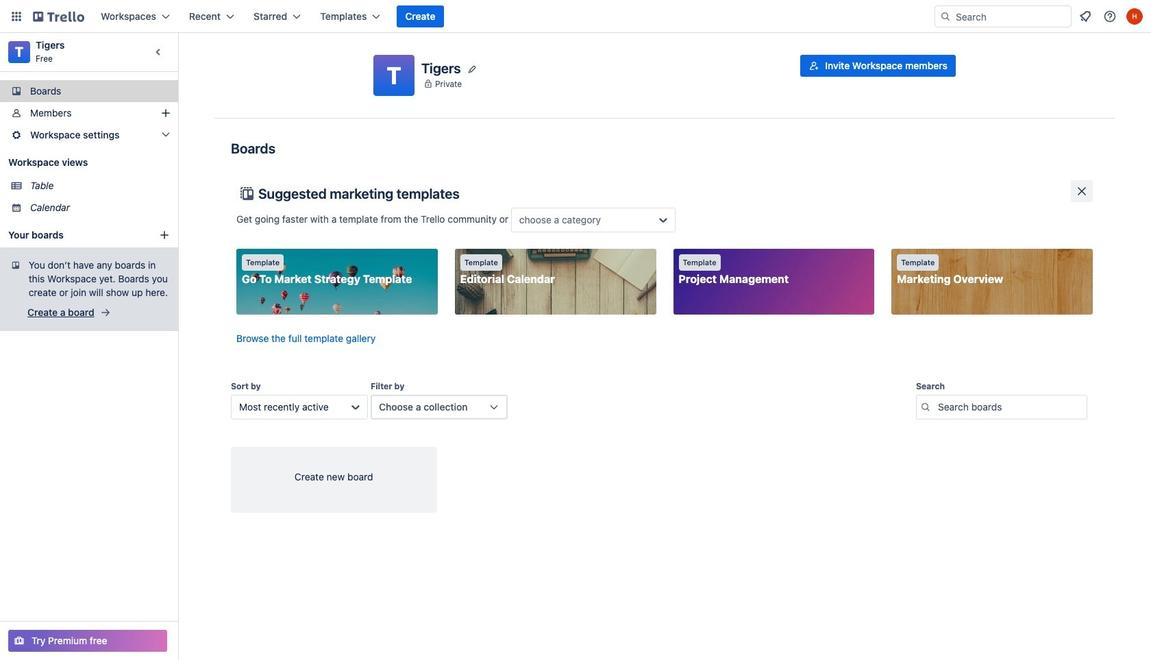 Task type: describe. For each thing, give the bounding box(es) containing it.
search image
[[941, 11, 952, 22]]

workspace navigation collapse icon image
[[149, 43, 169, 62]]

add board image
[[159, 230, 170, 241]]

your boards with 0 items element
[[8, 227, 152, 243]]

primary element
[[0, 0, 1152, 33]]



Task type: vqa. For each thing, say whether or not it's contained in the screenshot.
third the access from the bottom
no



Task type: locate. For each thing, give the bounding box(es) containing it.
Search field
[[952, 7, 1072, 26]]

0 notifications image
[[1078, 8, 1094, 25]]

open information menu image
[[1104, 10, 1118, 23]]

Search boards text field
[[917, 395, 1088, 420]]

howard (howard38800628) image
[[1127, 8, 1144, 25]]

back to home image
[[33, 5, 84, 27]]



